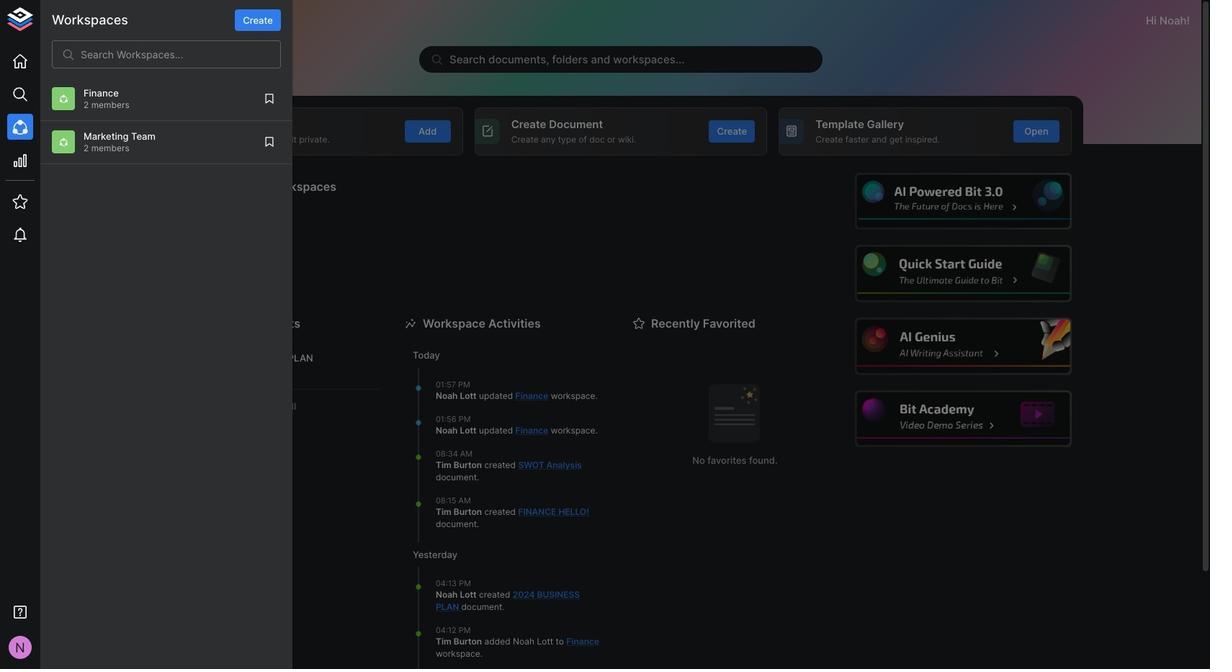 Task type: vqa. For each thing, say whether or not it's contained in the screenshot.
"Settings" icon
no



Task type: describe. For each thing, give the bounding box(es) containing it.
1 help image from the top
[[855, 173, 1072, 230]]

4 help image from the top
[[855, 390, 1072, 448]]

2 bookmark image from the top
[[263, 136, 276, 149]]

2 help image from the top
[[855, 245, 1072, 302]]



Task type: locate. For each thing, give the bounding box(es) containing it.
bookmark image
[[263, 93, 276, 106], [263, 136, 276, 149]]

3 help image from the top
[[855, 318, 1072, 375]]

1 bookmark image from the top
[[263, 93, 276, 106]]

0 vertical spatial bookmark image
[[263, 93, 276, 106]]

Search Workspaces... text field
[[81, 40, 281, 69]]

1 vertical spatial bookmark image
[[263, 136, 276, 149]]

help image
[[855, 173, 1072, 230], [855, 245, 1072, 302], [855, 318, 1072, 375], [855, 390, 1072, 448]]



